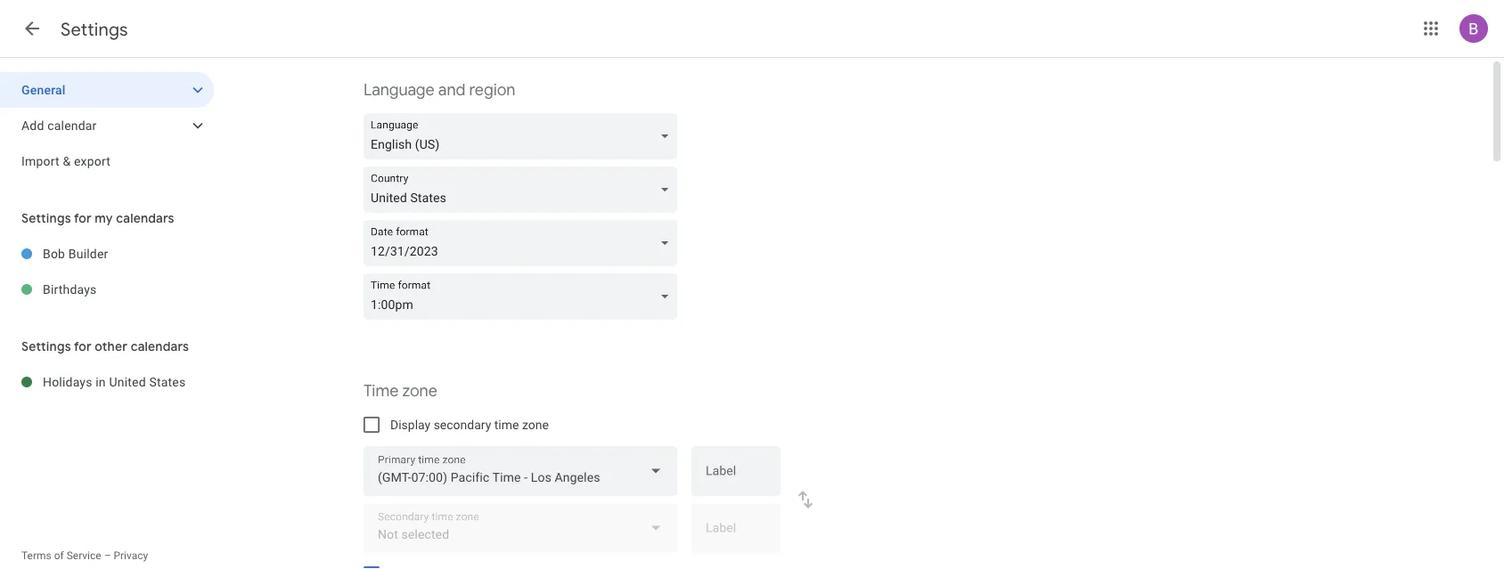 Task type: describe. For each thing, give the bounding box(es) containing it.
settings heading
[[61, 18, 128, 41]]

settings for settings for other calendars
[[21, 339, 71, 355]]

united
[[109, 375, 146, 389]]

settings for settings
[[61, 18, 128, 41]]

settings for my calendars
[[21, 210, 174, 226]]

terms of service – privacy
[[21, 550, 148, 562]]

other
[[95, 339, 128, 355]]

birthdays
[[43, 282, 97, 297]]

tree containing general
[[0, 72, 214, 179]]

0 horizontal spatial zone
[[402, 381, 437, 402]]

Label for primary time zone. text field
[[706, 465, 766, 490]]

bob builder tree item
[[0, 236, 214, 272]]

region
[[469, 80, 515, 100]]

for for my
[[74, 210, 92, 226]]

secondary
[[434, 418, 491, 432]]

settings for my calendars tree
[[0, 236, 214, 307]]

bob
[[43, 246, 65, 261]]

display secondary time zone
[[390, 418, 549, 432]]

holidays
[[43, 375, 92, 389]]

calendars for settings for my calendars
[[116, 210, 174, 226]]

time
[[494, 418, 519, 432]]

import & export
[[21, 154, 111, 168]]

time zone
[[364, 381, 437, 402]]

service
[[67, 550, 101, 562]]

export
[[74, 154, 111, 168]]

display
[[390, 418, 431, 432]]

states
[[149, 375, 186, 389]]

time
[[364, 381, 399, 402]]

calendars for settings for other calendars
[[131, 339, 189, 355]]

builder
[[68, 246, 108, 261]]

privacy
[[114, 550, 148, 562]]

of
[[54, 550, 64, 562]]

add
[[21, 118, 44, 133]]

&
[[63, 154, 71, 168]]



Task type: locate. For each thing, give the bounding box(es) containing it.
settings for settings for my calendars
[[21, 210, 71, 226]]

holidays in united states
[[43, 375, 186, 389]]

for
[[74, 210, 92, 226], [74, 339, 92, 355]]

for left the 'other'
[[74, 339, 92, 355]]

birthdays tree item
[[0, 272, 214, 307]]

terms of service link
[[21, 550, 101, 562]]

2 for from the top
[[74, 339, 92, 355]]

settings for other calendars
[[21, 339, 189, 355]]

calendars right my in the top of the page
[[116, 210, 174, 226]]

settings up holidays
[[21, 339, 71, 355]]

privacy link
[[114, 550, 148, 562]]

add calendar
[[21, 118, 97, 133]]

terms
[[21, 550, 51, 562]]

zone right time
[[522, 418, 549, 432]]

general
[[21, 82, 66, 97]]

for for other
[[74, 339, 92, 355]]

zone up the "display"
[[402, 381, 437, 402]]

in
[[96, 375, 106, 389]]

1 vertical spatial calendars
[[131, 339, 189, 355]]

settings right the go back icon
[[61, 18, 128, 41]]

language and region
[[364, 80, 515, 100]]

0 vertical spatial calendars
[[116, 210, 174, 226]]

language
[[364, 80, 435, 100]]

and
[[438, 80, 466, 100]]

calendars
[[116, 210, 174, 226], [131, 339, 189, 355]]

holidays in united states tree item
[[0, 365, 214, 400]]

bob builder
[[43, 246, 108, 261]]

1 vertical spatial zone
[[522, 418, 549, 432]]

2 vertical spatial settings
[[21, 339, 71, 355]]

1 vertical spatial settings
[[21, 210, 71, 226]]

0 vertical spatial for
[[74, 210, 92, 226]]

tree
[[0, 72, 214, 179]]

–
[[104, 550, 111, 562]]

holidays in united states link
[[43, 365, 214, 400]]

1 horizontal spatial zone
[[522, 418, 549, 432]]

None field
[[364, 113, 684, 160], [364, 167, 684, 213], [364, 220, 684, 266], [364, 274, 684, 320], [364, 447, 677, 496], [364, 113, 684, 160], [364, 167, 684, 213], [364, 220, 684, 266], [364, 274, 684, 320], [364, 447, 677, 496]]

1 vertical spatial for
[[74, 339, 92, 355]]

my
[[95, 210, 113, 226]]

calendars up states
[[131, 339, 189, 355]]

settings
[[61, 18, 128, 41], [21, 210, 71, 226], [21, 339, 71, 355]]

1 for from the top
[[74, 210, 92, 226]]

settings up bob
[[21, 210, 71, 226]]

0 vertical spatial zone
[[402, 381, 437, 402]]

for left my in the top of the page
[[74, 210, 92, 226]]

0 vertical spatial settings
[[61, 18, 128, 41]]

birthdays link
[[43, 272, 214, 307]]

zone
[[402, 381, 437, 402], [522, 418, 549, 432]]

import
[[21, 154, 60, 168]]

go back image
[[21, 18, 43, 39]]

Label for secondary time zone. text field
[[706, 522, 766, 547]]

calendar
[[47, 118, 97, 133]]



Task type: vqa. For each thing, say whether or not it's contained in the screenshot.
"group" containing Subscribe to calendar
no



